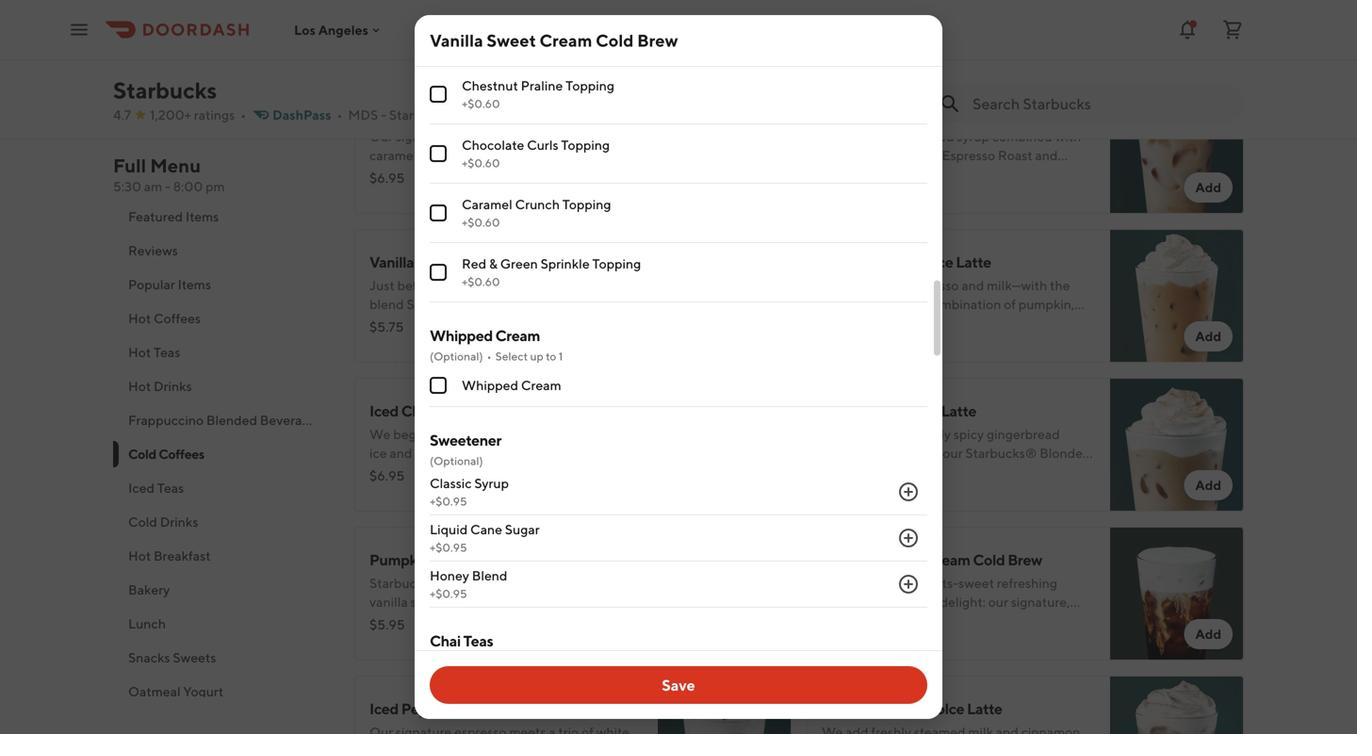Task type: vqa. For each thing, say whether or not it's contained in the screenshot.
Loved
no



Task type: describe. For each thing, give the bounding box(es) containing it.
salted
[[822, 551, 865, 569]]

popular items
[[128, 277, 211, 292]]

sugar inside liquid cane sugar +$0.95
[[505, 522, 540, 537]]

up
[[530, 350, 544, 363]]

+$0.95 inside liquid cane sugar +$0.95
[[430, 541, 467, 554]]

oatmeal
[[128, 684, 181, 700]]

mi
[[489, 107, 503, 123]]

hot for hot teas
[[128, 345, 151, 360]]

0 horizontal spatial sweet
[[417, 253, 459, 271]]

milk,
[[513, 129, 541, 144]]

add for iced sugar cookie almondmilk latte
[[1196, 180, 1222, 195]]

pm
[[206, 179, 225, 194]]

foam
[[398, 613, 429, 629]]

hot drinks button
[[113, 370, 332, 404]]

5:30
[[113, 179, 141, 194]]

hot for hot drinks
[[128, 379, 151, 394]]

add for iced gingerbread latte
[[1196, 478, 1222, 493]]

hot for hot breakfast
[[128, 548, 151, 564]]

sweetener
[[430, 431, 502, 449]]

cream inside the iced caramel brulée latte our signature espresso, milk, ice and rich caramel brulée sauce finished with whipped cream and a supreme topping of even more caramel brulée bits.
[[370, 166, 407, 182]]

iced for iced sugar cookie almondmilk latte sugar cookie-flavored syrup combined with starbucks® blonde espresso roast and almondmilk over ice, topped with red and green sprinkles.
[[822, 104, 851, 122]]

sweetened
[[509, 576, 575, 591]]

$5.45
[[370, 21, 405, 37]]

with inside the iced caramel brulée latte our signature espresso, milk, ice and rich caramel brulée sauce finished with whipped cream and a supreme topping of even more caramel brulée bits.
[[549, 148, 575, 163]]

latte for iced chestnut praline latte
[[516, 402, 552, 420]]

featured items button
[[113, 200, 332, 234]]

topping for pumpkin spice topping
[[554, 18, 603, 34]]

popular items button
[[113, 268, 332, 302]]

add button for iced sugar cookie almondmilk latte
[[1185, 173, 1233, 203]]

iced gingerbread latte image
[[1111, 378, 1245, 512]]

Whipped Cream checkbox
[[430, 377, 447, 394]]

0 horizontal spatial vanilla
[[370, 253, 414, 271]]

flavored
[[905, 129, 955, 144]]

teas for hot teas
[[154, 345, 180, 360]]

menu
[[150, 155, 201, 177]]

whipped cream (optional) • select up to 1
[[430, 327, 563, 363]]

iced for iced peppermint white chocolate mocha
[[370, 700, 399, 718]]

whipped cream group
[[430, 325, 928, 407]]

full menu 5:30 am - 8:00 pm
[[113, 155, 225, 194]]

featured items
[[128, 209, 219, 224]]

hot coffees button
[[113, 302, 332, 336]]

1,200+ ratings •
[[150, 107, 246, 123]]

rich
[[589, 129, 612, 144]]

ice,
[[924, 166, 945, 182]]

cold
[[370, 613, 396, 629]]

save
[[662, 677, 696, 694]]

yogurt
[[183, 684, 224, 700]]

$5.95
[[370, 617, 405, 633]]

1 vertical spatial spice
[[917, 253, 954, 271]]

with down roast
[[994, 166, 1020, 182]]

honey
[[430, 568, 470, 584]]

espresso
[[942, 148, 996, 163]]

+$0.95 for classic syrup
[[430, 495, 467, 508]]

bits.
[[461, 185, 486, 201]]

4.7
[[113, 107, 131, 123]]

gingerbread
[[854, 402, 939, 420]]

caramel crunch topping +$0.60
[[462, 197, 612, 229]]

iced for iced caramel brulée latte our signature espresso, milk, ice and rich caramel brulée sauce finished with whipped cream and a supreme topping of even more caramel brulée bits.
[[370, 104, 399, 122]]

hot drinks
[[128, 379, 192, 394]]

1 vertical spatial sugar
[[822, 129, 857, 144]]

even
[[563, 166, 593, 182]]

dolce
[[926, 700, 965, 718]]

topping
[[499, 166, 546, 182]]

• inside whipped cream (optional) • select up to 1
[[487, 350, 492, 363]]

topped inside pumpkin cream cold brew starbucks® cold brew sweetened with vanilla syrup and topped with pumpkin cream cold foam and a dusting of pumpkin-spice topping.
[[471, 595, 515, 610]]

1 horizontal spatial -
[[381, 107, 387, 123]]

and down honey
[[446, 595, 469, 610]]

1 horizontal spatial chocolate
[[528, 700, 597, 718]]

and up the red
[[1036, 148, 1058, 163]]

vanilla sweet cream cold brew inside dialog
[[430, 30, 678, 50]]

iced peppermint white chocolate mocha image
[[658, 676, 792, 735]]

breakfast
[[154, 548, 211, 564]]

+$0.60 for pumpkin spice topping
[[462, 38, 500, 51]]

open menu image
[[68, 18, 91, 41]]

pumpkin cream cold brew image
[[658, 527, 792, 661]]

increase quantity by 1 image for honey blend
[[898, 573, 920, 596]]

cream inside pumpkin cream cold brew starbucks® cold brew sweetened with vanilla syrup and topped with pumpkin cream cold foam and a dusting of pumpkin-spice topping.
[[432, 551, 477, 569]]

iced gingerbread latte
[[822, 402, 977, 420]]

iced pumpkin spice latte
[[822, 253, 992, 271]]

iced teas
[[128, 480, 184, 496]]

iced chestnut praline latte
[[370, 402, 552, 420]]

whipped for whipped cream (optional) • select up to 1
[[430, 327, 493, 345]]

and right the ice
[[564, 129, 586, 144]]

los angeles
[[294, 22, 369, 37]]

add for iced caramel brulée latte
[[743, 180, 769, 195]]

spice
[[587, 613, 619, 629]]

more
[[595, 166, 626, 182]]

0 items, open order cart image
[[1222, 18, 1245, 41]]

$6.95 for caramel
[[370, 170, 405, 186]]

pumpkin cream cold brew starbucks® cold brew sweetened with vanilla syrup and topped with pumpkin cream cold foam and a dusting of pumpkin-spice topping.
[[370, 551, 639, 648]]

iced for iced pumpkin spice latte
[[822, 253, 851, 271]]

brulée
[[460, 104, 504, 122]]

8:00
[[173, 179, 203, 194]]

sweetener group
[[430, 430, 928, 608]]

popular
[[128, 277, 175, 292]]

items for popular items
[[178, 277, 211, 292]]

1 vertical spatial chestnut
[[401, 402, 464, 420]]

iced teas button
[[113, 471, 332, 505]]

salted caramel cream cold brew image
[[1111, 527, 1245, 661]]

frappuccino blended beverages
[[128, 413, 323, 428]]

coffees for cold coffees
[[159, 446, 204, 462]]

supreme
[[444, 166, 496, 182]]

add button for salted caramel cream cold brew
[[1185, 620, 1233, 650]]

roast
[[998, 148, 1033, 163]]

finished
[[498, 148, 546, 163]]

teas for iced teas
[[157, 480, 184, 496]]

espresso,
[[455, 129, 510, 144]]

iced pumpkin spice latte image
[[1111, 229, 1245, 363]]

(optional) inside whipped cream (optional) • select up to 1
[[430, 350, 483, 363]]

oatmeal yogurt
[[128, 684, 224, 700]]

peppermint
[[401, 700, 481, 718]]

drinks for cold drinks
[[160, 514, 198, 530]]

los
[[294, 22, 316, 37]]

drinks for hot drinks
[[154, 379, 192, 394]]

bakery
[[128, 582, 170, 598]]

ice
[[544, 129, 561, 144]]

chai
[[430, 632, 461, 650]]

hot for hot coffees
[[128, 311, 151, 326]]

hot breakfast
[[128, 548, 211, 564]]

latte for iced caramel brulée latte our signature espresso, milk, ice and rich caramel brulée sauce finished with whipped cream and a supreme topping of even more caramel brulée bits.
[[507, 104, 542, 122]]

increase quantity by 1 image for liquid cane sugar
[[898, 527, 920, 550]]

1
[[559, 350, 563, 363]]

topping for chocolate curls topping
[[561, 137, 610, 153]]

angeles
[[318, 22, 369, 37]]

of inside pumpkin cream cold brew starbucks® cold brew sweetened with vanilla syrup and topped with pumpkin cream cold foam and a dusting of pumpkin-spice topping.
[[514, 613, 526, 629]]

teas for chai teas
[[464, 632, 493, 650]]

notification bell image
[[1177, 18, 1199, 41]]

almondmilk
[[822, 166, 892, 182]]

iced sugar cookie almondmilk latte sugar cookie-flavored syrup combined with starbucks® blonde espresso roast and almondmilk over ice, topped with red and green sprinkles.
[[822, 104, 1082, 201]]

add button for iced gingerbread latte
[[1185, 471, 1233, 501]]

chestnut inside chestnut praline topping +$0.60
[[462, 78, 518, 93]]

• right ratings
[[241, 107, 246, 123]]

classic syrup +$0.95
[[430, 476, 509, 508]]

pumpkin for +$0.60
[[462, 18, 516, 34]]

reviews button
[[113, 234, 332, 268]]

and down the signature
[[409, 166, 432, 182]]

+$0.60 for caramel crunch topping
[[462, 216, 500, 229]]

chocolate inside chocolate curls topping +$0.60
[[462, 137, 525, 153]]

1 vertical spatial vanilla sweet cream cold brew
[[370, 253, 578, 271]]

sweets
[[173, 650, 216, 666]]

• left mds
[[337, 107, 343, 123]]

sprinkles.
[[860, 185, 915, 201]]

classic
[[430, 476, 472, 491]]

syrup inside "iced sugar cookie almondmilk latte sugar cookie-flavored syrup combined with starbucks® blonde espresso roast and almondmilk over ice, topped with red and green sprinkles."
[[957, 129, 990, 144]]



Task type: locate. For each thing, give the bounding box(es) containing it.
green
[[500, 256, 538, 272]]

0 horizontal spatial topped
[[471, 595, 515, 610]]

Item Search search field
[[973, 93, 1230, 114]]

0 horizontal spatial chocolate
[[462, 137, 525, 153]]

$5.75
[[370, 319, 404, 335]]

drinks inside button
[[160, 514, 198, 530]]

a for caramel
[[435, 166, 442, 182]]

2 (optional) from the top
[[430, 455, 483, 468]]

sugar
[[854, 104, 893, 122], [822, 129, 857, 144], [505, 522, 540, 537]]

$6.95 down "our"
[[370, 170, 405, 186]]

1 +$0.95 from the top
[[430, 495, 467, 508]]

whipped
[[577, 148, 630, 163]]

spice down ice, at the right of page
[[917, 253, 954, 271]]

cream inside whipped cream (optional) • select up to 1
[[496, 327, 540, 345]]

coffees inside button
[[154, 311, 201, 326]]

5 +$0.60 from the top
[[462, 275, 500, 289]]

save button
[[430, 667, 928, 704]]

starbucks®
[[822, 148, 894, 163], [370, 576, 441, 591]]

0 vertical spatial syrup
[[957, 129, 990, 144]]

cold inside button
[[128, 514, 157, 530]]

add for iced pumpkin spice latte
[[1196, 329, 1222, 344]]

0 vertical spatial starbucks
[[113, 77, 217, 104]]

1 vertical spatial whipped
[[462, 378, 519, 393]]

0 vertical spatial -
[[381, 107, 387, 123]]

select
[[496, 350, 528, 363]]

caramel right 'salted'
[[867, 551, 923, 569]]

group
[[430, 0, 928, 303]]

add button for iced pumpkin spice latte
[[1185, 322, 1233, 352]]

caramel inside caramel crunch topping +$0.60
[[462, 197, 513, 212]]

drinks inside button
[[154, 379, 192, 394]]

3 hot from the top
[[128, 379, 151, 394]]

teas inside 'vanilla sweet cream cold brew' dialog
[[464, 632, 493, 650]]

vanilla sweet cream cold brew dialog
[[415, 0, 943, 719]]

+$0.60 inside chestnut praline topping +$0.60
[[462, 97, 500, 110]]

$6.95
[[370, 170, 405, 186], [822, 170, 858, 186], [370, 468, 405, 484]]

- right am
[[165, 179, 171, 194]]

0 vertical spatial a
[[435, 166, 442, 182]]

4 +$0.60 from the top
[[462, 216, 500, 229]]

items down pm
[[186, 209, 219, 224]]

1 vertical spatial caramel
[[462, 197, 513, 212]]

iced peppermint white chocolate mocha
[[370, 700, 645, 718]]

0 vertical spatial whipped
[[430, 327, 493, 345]]

chocolate right white
[[528, 700, 597, 718]]

sugar up cookie-
[[854, 104, 893, 122]]

0 vertical spatial sugar
[[854, 104, 893, 122]]

1 increase quantity by 1 image from the top
[[898, 527, 920, 550]]

0 vertical spatial praline
[[521, 78, 563, 93]]

cold drinks button
[[113, 505, 332, 539]]

oatmeal yogurt button
[[113, 675, 332, 709]]

topping inside chestnut praline topping +$0.60
[[566, 78, 615, 93]]

+$0.60 down bits.
[[462, 216, 500, 229]]

pumpkin up vanilla
[[370, 551, 430, 569]]

hot down popular
[[128, 311, 151, 326]]

1 horizontal spatial praline
[[521, 78, 563, 93]]

+$0.60 inside chocolate curls topping +$0.60
[[462, 157, 500, 170]]

latte for iced pumpkin spice latte
[[956, 253, 992, 271]]

latte
[[507, 104, 542, 122], [1029, 104, 1065, 122], [956, 253, 992, 271], [516, 402, 552, 420], [942, 402, 977, 420], [967, 700, 1003, 718]]

+$0.95 inside classic syrup +$0.95
[[430, 495, 467, 508]]

+$0.60 inside pumpkin spice topping +$0.60
[[462, 38, 500, 51]]

coffees down frappuccino
[[159, 446, 204, 462]]

ratings
[[194, 107, 235, 123]]

topping for chestnut praline topping
[[566, 78, 615, 93]]

red
[[462, 256, 487, 272]]

a
[[435, 166, 442, 182], [457, 613, 464, 629]]

+$0.95 for honey blend
[[430, 587, 467, 601]]

drinks up breakfast
[[160, 514, 198, 530]]

starbucks
[[113, 77, 217, 104], [389, 107, 449, 123]]

green
[[822, 185, 857, 201]]

beverages
[[260, 413, 323, 428]]

iced inside "iced sugar cookie almondmilk latte sugar cookie-flavored syrup combined with starbucks® blonde espresso roast and almondmilk over ice, topped with red and green sprinkles."
[[822, 104, 851, 122]]

2 brulée from the top
[[420, 185, 458, 201]]

increase quantity by 1 image
[[898, 527, 920, 550], [898, 573, 920, 596]]

topped down the espresso
[[947, 166, 991, 182]]

topping inside caramel crunch topping +$0.60
[[563, 197, 612, 212]]

(optional) down sweetener
[[430, 455, 483, 468]]

1 vertical spatial starbucks®
[[370, 576, 441, 591]]

starbucks® up vanilla
[[370, 576, 441, 591]]

0 vertical spatial caramel
[[370, 148, 417, 163]]

latte for iced cinnamon dolce latte
[[967, 700, 1003, 718]]

1 vertical spatial increase quantity by 1 image
[[898, 573, 920, 596]]

praline down pumpkin spice topping +$0.60
[[521, 78, 563, 93]]

caramel up the signature
[[401, 104, 458, 122]]

1,200+
[[150, 107, 191, 123]]

vanilla up $5.75
[[370, 253, 414, 271]]

• left 1.5
[[457, 107, 462, 123]]

a inside pumpkin cream cold brew starbucks® cold brew sweetened with vanilla syrup and topped with pumpkin cream cold foam and a dusting of pumpkin-spice topping.
[[457, 613, 464, 629]]

0 horizontal spatial pumpkin
[[370, 551, 430, 569]]

2 vertical spatial sugar
[[505, 522, 540, 537]]

(optional)
[[430, 350, 483, 363], [430, 455, 483, 468]]

over
[[895, 166, 921, 182]]

starbucks® up almondmilk
[[822, 148, 894, 163]]

hot teas button
[[113, 336, 332, 370]]

of right dusting
[[514, 613, 526, 629]]

0 vertical spatial spice
[[519, 18, 552, 34]]

cream
[[370, 166, 407, 182], [602, 595, 639, 610]]

1 vertical spatial cream
[[602, 595, 639, 610]]

+$0.60 inside red & green sprinkle topping +$0.60
[[462, 275, 500, 289]]

hot up bakery
[[128, 548, 151, 564]]

hot up hot drinks
[[128, 345, 151, 360]]

+$0.60 for chestnut praline topping
[[462, 97, 500, 110]]

2 +$0.60 from the top
[[462, 97, 500, 110]]

with down sweetened at bottom left
[[518, 595, 544, 610]]

None checkbox
[[430, 26, 447, 43], [430, 86, 447, 103], [430, 264, 447, 281], [430, 26, 447, 43], [430, 86, 447, 103], [430, 264, 447, 281]]

sweet up chestnut praline topping +$0.60 on the left of the page
[[487, 30, 536, 50]]

topping inside chocolate curls topping +$0.60
[[561, 137, 610, 153]]

caramel for iced
[[401, 104, 458, 122]]

iced left gingerbread
[[822, 402, 851, 420]]

add
[[1196, 31, 1222, 46], [743, 180, 769, 195], [1196, 180, 1222, 195], [1196, 329, 1222, 344], [1196, 478, 1222, 493], [1196, 627, 1222, 642]]

1 vertical spatial syrup
[[411, 595, 443, 610]]

sweet inside dialog
[[487, 30, 536, 50]]

topping inside pumpkin spice topping +$0.60
[[554, 18, 603, 34]]

2 horizontal spatial pumpkin
[[854, 253, 914, 271]]

praline inside chestnut praline topping +$0.60
[[521, 78, 563, 93]]

0 vertical spatial topped
[[947, 166, 991, 182]]

0 vertical spatial starbucks®
[[822, 148, 894, 163]]

iced caffè americano image
[[1111, 0, 1245, 65]]

increase quantity by 1 image down the salted caramel cream cold brew
[[898, 573, 920, 596]]

pumpkin inside pumpkin spice topping +$0.60
[[462, 18, 516, 34]]

+$0.60 down espresso,
[[462, 157, 500, 170]]

pumpkin inside pumpkin cream cold brew starbucks® cold brew sweetened with vanilla syrup and topped with pumpkin cream cold foam and a dusting of pumpkin-spice topping.
[[370, 551, 430, 569]]

liquid cane sugar +$0.95
[[430, 522, 540, 554]]

syrup
[[475, 476, 509, 491]]

0 vertical spatial +$0.95
[[430, 495, 467, 508]]

vanilla sweet cream cold brew
[[430, 30, 678, 50], [370, 253, 578, 271]]

whipped
[[430, 327, 493, 345], [462, 378, 519, 393]]

latte inside "iced sugar cookie almondmilk latte sugar cookie-flavored syrup combined with starbucks® blonde espresso roast and almondmilk over ice, topped with red and green sprinkles."
[[1029, 104, 1065, 122]]

1 vertical spatial of
[[514, 613, 526, 629]]

chestnut down whipped cream checkbox
[[401, 402, 464, 420]]

whipped inside whipped cream (optional) • select up to 1
[[430, 327, 493, 345]]

3 +$0.95 from the top
[[430, 587, 467, 601]]

iced down green
[[822, 253, 851, 271]]

1 brulée from the top
[[420, 148, 458, 163]]

+$0.95 inside the honey blend +$0.95
[[430, 587, 467, 601]]

pumpkin for brew
[[370, 551, 430, 569]]

brew inside dialog
[[638, 30, 678, 50]]

topping inside red & green sprinkle topping +$0.60
[[593, 256, 641, 272]]

+$0.60 down 'red'
[[462, 275, 500, 289]]

pumpkin down sprinkles.
[[854, 253, 914, 271]]

brulée down the signature
[[420, 148, 458, 163]]

hot breakfast button
[[113, 539, 332, 573]]

iced for iced chestnut praline latte
[[370, 402, 399, 420]]

iced cinnamon dolce latte
[[822, 700, 1003, 718]]

lunch
[[128, 616, 166, 632]]

0 vertical spatial drinks
[[154, 379, 192, 394]]

caramel inside the iced caramel brulée latte our signature espresso, milk, ice and rich caramel brulée sauce finished with whipped cream and a supreme topping of even more caramel brulée bits.
[[401, 104, 458, 122]]

starbucks® inside pumpkin cream cold brew starbucks® cold brew sweetened with vanilla syrup and topped with pumpkin cream cold foam and a dusting of pumpkin-spice topping.
[[370, 576, 441, 591]]

0 vertical spatial cream
[[370, 166, 407, 182]]

frappuccino blended beverages button
[[113, 404, 332, 438]]

1 vertical spatial praline
[[467, 402, 514, 420]]

caramel for salted
[[867, 551, 923, 569]]

1 vertical spatial brulée
[[420, 185, 458, 201]]

hot down hot teas
[[128, 379, 151, 394]]

sprinkle
[[541, 256, 590, 272]]

1 horizontal spatial syrup
[[957, 129, 990, 144]]

0 vertical spatial (optional)
[[430, 350, 483, 363]]

caramel down supreme
[[462, 197, 513, 212]]

increase quantity by 1 image up the salted caramel cream cold brew
[[898, 527, 920, 550]]

vanilla inside dialog
[[430, 30, 483, 50]]

red & green sprinkle topping +$0.60
[[462, 256, 641, 289]]

1 vertical spatial chocolate
[[528, 700, 597, 718]]

dusting
[[466, 613, 511, 629]]

0 horizontal spatial spice
[[519, 18, 552, 34]]

1 vertical spatial starbucks
[[389, 107, 449, 123]]

iced up "our"
[[370, 104, 399, 122]]

frappuccino
[[128, 413, 204, 428]]

1 horizontal spatial of
[[549, 166, 561, 182]]

2 hot from the top
[[128, 345, 151, 360]]

0 vertical spatial sweet
[[487, 30, 536, 50]]

1 +$0.60 from the top
[[462, 38, 500, 51]]

whipped cream
[[462, 378, 562, 393]]

topping up rich
[[566, 78, 615, 93]]

+$0.60 up "brulée"
[[462, 38, 500, 51]]

cream inside pumpkin cream cold brew starbucks® cold brew sweetened with vanilla syrup and topped with pumpkin cream cold foam and a dusting of pumpkin-spice topping.
[[602, 595, 639, 610]]

1 horizontal spatial caramel
[[462, 197, 513, 212]]

topping up even
[[561, 137, 610, 153]]

iced caramel brulée latte image
[[658, 80, 792, 214]]

0 vertical spatial of
[[549, 166, 561, 182]]

0 vertical spatial chestnut
[[462, 78, 518, 93]]

iced for iced cinnamon dolce latte
[[822, 700, 851, 718]]

vanilla
[[370, 595, 408, 610]]

iced for iced gingerbread latte
[[822, 402, 851, 420]]

chestnut praline topping +$0.60
[[462, 78, 615, 110]]

1 caramel from the top
[[370, 148, 417, 163]]

1 horizontal spatial starbucks
[[389, 107, 449, 123]]

0 vertical spatial vanilla
[[430, 30, 483, 50]]

1 horizontal spatial spice
[[917, 253, 954, 271]]

0 vertical spatial pumpkin
[[462, 18, 516, 34]]

1 vertical spatial items
[[178, 277, 211, 292]]

whipped up whipped cream checkbox
[[430, 327, 493, 345]]

iced sugar cookie almondmilk latte image
[[1111, 80, 1245, 214]]

spice up chestnut praline topping +$0.60 on the left of the page
[[519, 18, 552, 34]]

topping down even
[[563, 197, 612, 212]]

add button
[[1185, 24, 1233, 54], [732, 173, 781, 203], [1185, 173, 1233, 203], [1185, 322, 1233, 352], [1185, 471, 1233, 501], [1185, 620, 1233, 650]]

combined
[[993, 129, 1053, 144]]

$6.95 left classic
[[370, 468, 405, 484]]

of
[[549, 166, 561, 182], [514, 613, 526, 629]]

chestnut up "brulée"
[[462, 78, 518, 93]]

topped up dusting
[[471, 595, 515, 610]]

iced inside the iced caramel brulée latte our signature espresso, milk, ice and rich caramel brulée sauce finished with whipped cream and a supreme topping of even more caramel brulée bits.
[[370, 104, 399, 122]]

0 horizontal spatial a
[[435, 166, 442, 182]]

iced down $5.75
[[370, 402, 399, 420]]

red
[[1023, 166, 1043, 182]]

0 horizontal spatial -
[[165, 179, 171, 194]]

sweet left 'red'
[[417, 253, 459, 271]]

0 horizontal spatial caramel
[[401, 104, 458, 122]]

pumpkin spice topping +$0.60
[[462, 18, 603, 51]]

featured
[[128, 209, 183, 224]]

vanilla sweet cream cold brew up chestnut praline topping +$0.60 on the left of the page
[[430, 30, 678, 50]]

brulée left bits.
[[420, 185, 458, 201]]

a up chai teas
[[457, 613, 464, 629]]

iced left the cinnamon
[[822, 700, 851, 718]]

0 vertical spatial increase quantity by 1 image
[[898, 527, 920, 550]]

1 horizontal spatial topped
[[947, 166, 991, 182]]

0 vertical spatial items
[[186, 209, 219, 224]]

iced for iced teas
[[128, 480, 155, 496]]

teas
[[154, 345, 180, 360], [157, 480, 184, 496], [464, 632, 493, 650]]

1 vertical spatial +$0.95
[[430, 541, 467, 554]]

4 hot from the top
[[128, 548, 151, 564]]

coffees down popular items
[[154, 311, 201, 326]]

+$0.95 down honey
[[430, 587, 467, 601]]

syrup inside pumpkin cream cold brew starbucks® cold brew sweetened with vanilla syrup and topped with pumpkin cream cold foam and a dusting of pumpkin-spice topping.
[[411, 595, 443, 610]]

1 horizontal spatial a
[[457, 613, 464, 629]]

topping right 'sprinkle' at top
[[593, 256, 641, 272]]

with up pumpkin
[[578, 576, 604, 591]]

sauce
[[461, 148, 496, 163]]

cold inside dialog
[[596, 30, 634, 50]]

add button for iced caramel brulée latte
[[732, 173, 781, 203]]

1 vertical spatial vanilla
[[370, 253, 414, 271]]

2 vertical spatial pumpkin
[[370, 551, 430, 569]]

with down the ice
[[549, 148, 575, 163]]

(optional) up whipped cream checkbox
[[430, 350, 483, 363]]

topping up chestnut praline topping +$0.60 on the left of the page
[[554, 18, 603, 34]]

1 horizontal spatial starbucks®
[[822, 148, 894, 163]]

to
[[546, 350, 557, 363]]

of left even
[[549, 166, 561, 182]]

iced cinnamon dolce latte image
[[1111, 676, 1245, 735]]

starbucks up the signature
[[389, 107, 449, 123]]

2 horizontal spatial caramel
[[867, 551, 923, 569]]

group inside 'vanilla sweet cream cold brew' dialog
[[430, 0, 928, 303]]

1 vertical spatial caramel
[[370, 185, 417, 201]]

cold drinks
[[128, 514, 198, 530]]

1 horizontal spatial sweet
[[487, 30, 536, 50]]

syrup up the espresso
[[957, 129, 990, 144]]

1 horizontal spatial vanilla
[[430, 30, 483, 50]]

spice inside pumpkin spice topping +$0.60
[[519, 18, 552, 34]]

am
[[144, 179, 162, 194]]

3 +$0.60 from the top
[[462, 157, 500, 170]]

1.5
[[470, 107, 486, 123]]

$6.95 left sprinkles.
[[822, 170, 858, 186]]

1 vertical spatial pumpkin
[[854, 253, 914, 271]]

and right the red
[[1045, 166, 1068, 182]]

hot teas
[[128, 345, 180, 360]]

pumpkin up chestnut praline topping +$0.60 on the left of the page
[[462, 18, 516, 34]]

teas down cold coffees at the bottom
[[157, 480, 184, 496]]

iced chestnut praline latte image
[[658, 378, 792, 512]]

mds - starbucks • 1.5 mi
[[348, 107, 503, 123]]

bakery button
[[113, 573, 332, 607]]

cream down "our"
[[370, 166, 407, 182]]

None checkbox
[[430, 145, 447, 162], [430, 205, 447, 222], [430, 145, 447, 162], [430, 205, 447, 222]]

items for featured items
[[186, 209, 219, 224]]

iced caramel brulée latte our signature espresso, milk, ice and rich caramel brulée sauce finished with whipped cream and a supreme topping of even more caramel brulée bits.
[[370, 104, 630, 201]]

2 increase quantity by 1 image from the top
[[898, 573, 920, 596]]

sugar right cane
[[505, 522, 540, 537]]

0 horizontal spatial of
[[514, 613, 526, 629]]

chocolate curls topping +$0.60
[[462, 137, 610, 170]]

2 vertical spatial caramel
[[867, 551, 923, 569]]

vanilla sweet cream cold brew image
[[658, 229, 792, 363]]

syrup
[[957, 129, 990, 144], [411, 595, 443, 610]]

salted caramel cream cold brew
[[822, 551, 1043, 569]]

snacks sweets button
[[113, 641, 332, 675]]

sweetener (optional)
[[430, 431, 502, 468]]

starbucks up 1,200+
[[113, 77, 217, 104]]

0 horizontal spatial syrup
[[411, 595, 443, 610]]

pumpkin
[[546, 595, 599, 610]]

increase quantity by 1 image
[[898, 481, 920, 504]]

items inside "button"
[[178, 277, 211, 292]]

hot
[[128, 311, 151, 326], [128, 345, 151, 360], [128, 379, 151, 394], [128, 548, 151, 564]]

cream up spice
[[602, 595, 639, 610]]

1 (optional) from the top
[[430, 350, 483, 363]]

• left select
[[487, 350, 492, 363]]

items right popular
[[178, 277, 211, 292]]

a left supreme
[[435, 166, 442, 182]]

cinnamon
[[854, 700, 923, 718]]

dashpass •
[[273, 107, 343, 123]]

coffees for hot coffees
[[154, 311, 201, 326]]

+$0.95 down liquid
[[430, 541, 467, 554]]

- right mds
[[381, 107, 387, 123]]

+$0.60 up espresso,
[[462, 97, 500, 110]]

1 vertical spatial a
[[457, 613, 464, 629]]

2 caramel from the top
[[370, 185, 417, 201]]

0 vertical spatial teas
[[154, 345, 180, 360]]

and up chai
[[431, 613, 454, 629]]

praline
[[521, 78, 563, 93], [467, 402, 514, 420]]

chocolate down mi
[[462, 137, 525, 153]]

1 horizontal spatial pumpkin
[[462, 18, 516, 34]]

honey blend +$0.95
[[430, 568, 508, 601]]

+$0.60 for chocolate curls topping
[[462, 157, 500, 170]]

0 vertical spatial coffees
[[154, 311, 201, 326]]

drinks up frappuccino
[[154, 379, 192, 394]]

2 vertical spatial teas
[[464, 632, 493, 650]]

iced
[[370, 104, 399, 122], [822, 104, 851, 122], [822, 253, 851, 271], [370, 402, 399, 420], [822, 402, 851, 420], [128, 480, 155, 496], [370, 700, 399, 718], [822, 700, 851, 718]]

whipped for whipped cream
[[462, 378, 519, 393]]

- inside full menu 5:30 am - 8:00 pm
[[165, 179, 171, 194]]

add for salted caramel cream cold brew
[[1196, 627, 1222, 642]]

iced inside button
[[128, 480, 155, 496]]

0 horizontal spatial starbucks®
[[370, 576, 441, 591]]

praline down whipped cream
[[467, 402, 514, 420]]

1 vertical spatial -
[[165, 179, 171, 194]]

blend
[[472, 568, 508, 584]]

latte inside the iced caramel brulée latte our signature espresso, milk, ice and rich caramel brulée sauce finished with whipped cream and a supreme topping of even more caramel brulée bits.
[[507, 104, 542, 122]]

curls
[[527, 137, 559, 153]]

of inside the iced caramel brulée latte our signature espresso, milk, ice and rich caramel brulée sauce finished with whipped cream and a supreme topping of even more caramel brulée bits.
[[549, 166, 561, 182]]

with
[[1056, 129, 1082, 144], [549, 148, 575, 163], [994, 166, 1020, 182], [578, 576, 604, 591], [518, 595, 544, 610]]

teas down dusting
[[464, 632, 493, 650]]

topped inside "iced sugar cookie almondmilk latte sugar cookie-flavored syrup combined with starbucks® blonde espresso roast and almondmilk over ice, topped with red and green sprinkles."
[[947, 166, 991, 182]]

group containing pumpkin spice topping
[[430, 0, 928, 303]]

iced left peppermint
[[370, 700, 399, 718]]

0 horizontal spatial cream
[[370, 166, 407, 182]]

starbucks® inside "iced sugar cookie almondmilk latte sugar cookie-flavored syrup combined with starbucks® blonde espresso roast and almondmilk over ice, topped with red and green sprinkles."
[[822, 148, 894, 163]]

0 horizontal spatial starbucks
[[113, 77, 217, 104]]

+$0.95 down classic
[[430, 495, 467, 508]]

sugar up almondmilk
[[822, 129, 857, 144]]

1 vertical spatial sweet
[[417, 253, 459, 271]]

iced up almondmilk
[[822, 104, 851, 122]]

items inside button
[[186, 209, 219, 224]]

1 vertical spatial coffees
[[159, 446, 204, 462]]

topping for caramel crunch topping
[[563, 197, 612, 212]]

dashpass
[[273, 107, 331, 123]]

0 vertical spatial chocolate
[[462, 137, 525, 153]]

0 vertical spatial vanilla sweet cream cold brew
[[430, 30, 678, 50]]

2 vertical spatial +$0.95
[[430, 587, 467, 601]]

vanilla sweet cream cold brew down bits.
[[370, 253, 578, 271]]

1 vertical spatial topped
[[471, 595, 515, 610]]

with right combined
[[1056, 129, 1082, 144]]

(optional) inside sweetener (optional)
[[430, 455, 483, 468]]

iced caffè latte image
[[658, 0, 792, 65]]

syrup up foam
[[411, 595, 443, 610]]

a for cream
[[457, 613, 464, 629]]

teas down hot coffees
[[154, 345, 180, 360]]

1 horizontal spatial cream
[[602, 595, 639, 610]]

2 +$0.95 from the top
[[430, 541, 467, 554]]

iced up cold drinks
[[128, 480, 155, 496]]

vanilla right the $5.45
[[430, 30, 483, 50]]

0 vertical spatial caramel
[[401, 104, 458, 122]]

+$0.60 inside caramel crunch topping +$0.60
[[462, 216, 500, 229]]

los angeles button
[[294, 22, 384, 37]]

$6.95 for sugar
[[822, 170, 858, 186]]

1 hot from the top
[[128, 311, 151, 326]]

liquid
[[430, 522, 468, 537]]

whipped down select
[[462, 378, 519, 393]]

1 vertical spatial (optional)
[[430, 455, 483, 468]]

0 horizontal spatial praline
[[467, 402, 514, 420]]

1 vertical spatial drinks
[[160, 514, 198, 530]]

0 vertical spatial brulée
[[420, 148, 458, 163]]

a inside the iced caramel brulée latte our signature espresso, milk, ice and rich caramel brulée sauce finished with whipped cream and a supreme topping of even more caramel brulée bits.
[[435, 166, 442, 182]]

cookie
[[895, 104, 943, 122]]

1 vertical spatial teas
[[157, 480, 184, 496]]



